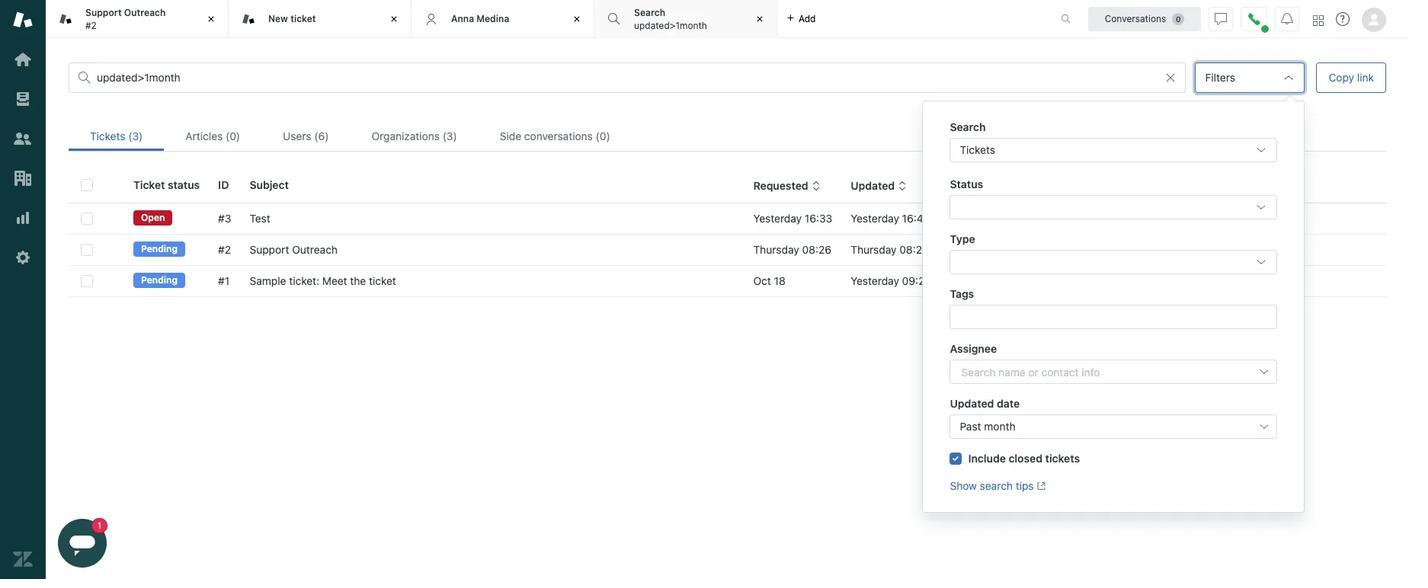Task type: locate. For each thing, give the bounding box(es) containing it.
0 vertical spatial tickets
[[90, 130, 125, 143]]

1 vertical spatial outreach
[[292, 243, 338, 256]]

1 row from the top
[[69, 204, 1387, 234]]

close image inside anna medina 'tab'
[[569, 11, 585, 27]]

updated
[[851, 179, 895, 192], [950, 397, 994, 410]]

2 close image from the left
[[569, 11, 585, 27]]

clear search image
[[1165, 72, 1177, 84]]

organizations image
[[13, 168, 33, 188]]

1 vertical spatial updated
[[950, 397, 994, 410]]

side
[[500, 130, 522, 143]]

organizations (3)
[[372, 130, 457, 143]]

1 vertical spatial pending
[[141, 275, 178, 286]]

tab list
[[69, 121, 1387, 152]]

search updated>1month
[[634, 7, 707, 31]]

(6)
[[314, 130, 329, 143]]

1 horizontal spatial (0)
[[596, 130, 610, 143]]

1 horizontal spatial tab
[[595, 0, 778, 38]]

get help image
[[1336, 12, 1350, 26]]

0 vertical spatial search
[[634, 7, 666, 18]]

ticket right the
[[369, 274, 396, 287]]

0 horizontal spatial close image
[[386, 11, 402, 27]]

thursday 08:26 down "yesterday 16:41"
[[851, 243, 929, 256]]

0 horizontal spatial 08:26
[[802, 243, 832, 256]]

users (6) tab
[[262, 121, 350, 151]]

close image
[[386, 11, 402, 27], [752, 11, 768, 27]]

tickets inside tab
[[90, 130, 125, 143]]

thursday up 18
[[753, 243, 799, 256]]

0 horizontal spatial thursday
[[753, 243, 799, 256]]

updated date
[[950, 397, 1020, 410]]

new ticket tab
[[229, 0, 412, 38]]

2 pending from the top
[[141, 275, 178, 286]]

0 horizontal spatial (3)
[[128, 130, 143, 143]]

1 horizontal spatial 08:26
[[900, 243, 929, 256]]

3 row from the top
[[69, 266, 1387, 297]]

copy link
[[1329, 71, 1374, 84]]

outreach inside support outreach #2
[[124, 7, 166, 18]]

users
[[283, 130, 311, 143]]

requested
[[753, 179, 809, 192]]

1 pending from the top
[[141, 243, 178, 255]]

(3) up ticket
[[128, 130, 143, 143]]

ticket inside tab
[[291, 13, 316, 24]]

pending
[[141, 243, 178, 255], [141, 275, 178, 286]]

1 vertical spatial tickets
[[960, 143, 996, 156]]

status
[[950, 178, 983, 191]]

tickets inside dropdown button
[[960, 143, 996, 156]]

show search tips link
[[950, 479, 1046, 492]]

0 horizontal spatial updated
[[851, 179, 895, 192]]

(0)
[[226, 130, 240, 143], [596, 130, 610, 143]]

1 horizontal spatial close image
[[569, 11, 585, 27]]

tips
[[1016, 479, 1034, 492]]

close image left add popup button at the top right of page
[[752, 11, 768, 27]]

add
[[799, 13, 816, 24]]

yesterday 16:41
[[851, 212, 928, 225]]

thursday down "yesterday 16:41"
[[851, 243, 897, 256]]

tickets (3) tab
[[69, 121, 164, 151]]

the customer
[[950, 274, 1020, 287]]

organizations
[[372, 130, 440, 143]]

yesterday 16:33
[[753, 212, 833, 225]]

08:26 down 16:33 on the right
[[802, 243, 832, 256]]

1 tab from the left
[[46, 0, 229, 38]]

2 (3) from the left
[[443, 130, 457, 143]]

support outreach #2
[[85, 7, 166, 31]]

#1
[[218, 274, 230, 287]]

notifications image
[[1281, 13, 1294, 25]]

articles (0) tab
[[164, 121, 262, 151]]

close image
[[204, 11, 219, 27], [569, 11, 585, 27]]

sample ticket: meet the ticket
[[250, 274, 396, 287]]

morrel
[[979, 243, 1011, 256]]

support outreach
[[250, 243, 338, 256]]

thursday
[[753, 243, 799, 256], [851, 243, 897, 256]]

updated for the updated button
[[851, 179, 895, 192]]

1 horizontal spatial thursday
[[851, 243, 897, 256]]

0 vertical spatial ticket
[[291, 13, 316, 24]]

tab containing support outreach
[[46, 0, 229, 38]]

2 row from the top
[[69, 234, 1387, 266]]

tickets (3)
[[90, 130, 143, 143]]

yesterday down requested
[[753, 212, 802, 225]]

ticket
[[291, 13, 316, 24], [369, 274, 396, 287]]

close image left anna
[[386, 11, 402, 27]]

support
[[85, 7, 122, 18], [1219, 212, 1258, 225], [250, 243, 289, 256], [1219, 243, 1258, 256]]

1 horizontal spatial (3)
[[443, 130, 457, 143]]

views image
[[13, 89, 33, 109]]

2 08:26 from the left
[[900, 243, 929, 256]]

1 vertical spatial ticket
[[369, 274, 396, 287]]

updated up the past
[[950, 397, 994, 410]]

0 horizontal spatial outreach
[[124, 7, 166, 18]]

1 horizontal spatial tickets
[[960, 143, 996, 156]]

1 horizontal spatial ticket
[[369, 274, 396, 287]]

#2 right zendesk support image
[[85, 19, 97, 31]]

tab
[[46, 0, 229, 38], [595, 0, 778, 38]]

side conversations (0) tab
[[479, 121, 632, 151]]

medina
[[477, 13, 509, 24]]

pending for #1
[[141, 275, 178, 286]]

copy link button
[[1317, 63, 1387, 93]]

customer
[[972, 274, 1020, 287]]

tickets for tickets (3)
[[90, 130, 125, 143]]

tisha
[[950, 243, 976, 256]]

1 vertical spatial #2
[[218, 243, 231, 256]]

yesterday left 09:26 at the top right
[[851, 274, 899, 287]]

support inside support outreach #2
[[85, 7, 122, 18]]

0 vertical spatial outreach
[[124, 7, 166, 18]]

search up status
[[950, 120, 986, 133]]

0 horizontal spatial ticket
[[291, 13, 316, 24]]

search up updated>1month
[[634, 7, 666, 18]]

0 horizontal spatial search
[[634, 7, 666, 18]]

outreach for support outreach
[[292, 243, 338, 256]]

open
[[141, 212, 165, 224]]

(3)
[[128, 130, 143, 143], [443, 130, 457, 143]]

08:26 down 16:41
[[900, 243, 929, 256]]

0 horizontal spatial (0)
[[226, 130, 240, 143]]

status element
[[950, 195, 1278, 220]]

08:26
[[802, 243, 832, 256], [900, 243, 929, 256]]

outreach
[[124, 7, 166, 18], [292, 243, 338, 256]]

filters button
[[1196, 63, 1305, 93]]

Assignee field
[[962, 364, 1248, 380]]

1 thursday from the left
[[753, 243, 799, 256]]

1 vertical spatial search
[[950, 120, 986, 133]]

0 horizontal spatial tickets
[[90, 130, 125, 143]]

search
[[634, 7, 666, 18], [950, 120, 986, 133]]

2 (0) from the left
[[596, 130, 610, 143]]

0 horizontal spatial close image
[[204, 11, 219, 27]]

0 horizontal spatial thursday 08:26
[[753, 243, 832, 256]]

tab list containing tickets (3)
[[69, 121, 1387, 152]]

zendesk image
[[13, 550, 33, 569]]

zendesk products image
[[1313, 15, 1324, 26]]

updated inside button
[[851, 179, 895, 192]]

1 horizontal spatial thursday 08:26
[[851, 243, 929, 256]]

tickets
[[90, 130, 125, 143], [960, 143, 996, 156]]

closed
[[1009, 452, 1043, 465]]

2 tab from the left
[[595, 0, 778, 38]]

2 thursday from the left
[[851, 243, 897, 256]]

thursday 08:26 down yesterday 16:33
[[753, 243, 832, 256]]

1 close image from the left
[[386, 11, 402, 27]]

yesterday
[[753, 212, 802, 225], [851, 212, 899, 225], [851, 274, 899, 287]]

thursday 08:26
[[753, 243, 832, 256], [851, 243, 929, 256]]

updated up "yesterday 16:41"
[[851, 179, 895, 192]]

0 horizontal spatial #2
[[85, 19, 97, 31]]

1 horizontal spatial search
[[950, 120, 986, 133]]

0 vertical spatial updated
[[851, 179, 895, 192]]

0 horizontal spatial tab
[[46, 0, 229, 38]]

1 (0) from the left
[[226, 130, 240, 143]]

new ticket
[[268, 13, 316, 24]]

1 horizontal spatial updated
[[950, 397, 994, 410]]

oct
[[753, 274, 771, 287]]

search inside search updated>1month
[[634, 7, 666, 18]]

0 vertical spatial #2
[[85, 19, 97, 31]]

1 (3) from the left
[[128, 130, 143, 143]]

updated for updated date
[[950, 397, 994, 410]]

(3) inside tab
[[128, 130, 143, 143]]

month
[[984, 420, 1016, 433]]

(3) inside 'tab'
[[443, 130, 457, 143]]

zendesk support image
[[13, 10, 33, 30]]

copy
[[1329, 71, 1355, 84]]

ticket right new
[[291, 13, 316, 24]]

ticket:
[[289, 274, 319, 287]]

show
[[950, 479, 977, 492]]

#2
[[85, 19, 97, 31], [218, 243, 231, 256]]

0 vertical spatial pending
[[141, 243, 178, 255]]

articles
[[185, 130, 223, 143]]

admin image
[[13, 248, 33, 268]]

1 horizontal spatial outreach
[[292, 243, 338, 256]]

row
[[69, 204, 1387, 234], [69, 234, 1387, 266], [69, 266, 1387, 297]]

row containing #3
[[69, 204, 1387, 234]]

yesterday down the updated button
[[851, 212, 899, 225]]

(0) right conversations
[[596, 130, 610, 143]]

#2 down #3 at the left top
[[218, 243, 231, 256]]

pending for #2
[[141, 243, 178, 255]]

(3) right organizations
[[443, 130, 457, 143]]

updated button
[[851, 179, 907, 193]]

tags
[[950, 287, 974, 300]]

link
[[1357, 71, 1374, 84]]

(0) right articles
[[226, 130, 240, 143]]

1 horizontal spatial #2
[[218, 243, 231, 256]]

1 horizontal spatial close image
[[752, 11, 768, 27]]

articles (0)
[[185, 130, 240, 143]]

2 close image from the left
[[752, 11, 768, 27]]



Task type: vqa. For each thing, say whether or not it's contained in the screenshot.
The Customer
yes



Task type: describe. For each thing, give the bounding box(es) containing it.
add button
[[778, 0, 825, 37]]

button displays agent's chat status as invisible. image
[[1215, 13, 1227, 25]]

tickets button
[[950, 138, 1278, 162]]

search for search updated>1month
[[634, 7, 666, 18]]

past month
[[960, 420, 1016, 433]]

past month button
[[950, 415, 1278, 439]]

(0) inside "tab"
[[226, 130, 240, 143]]

past
[[960, 420, 981, 433]]

(opens in a new tab) image
[[1034, 482, 1046, 491]]

test link
[[250, 211, 270, 226]]

tisha morrel
[[950, 243, 1011, 256]]

yesterday for yesterday 16:41
[[851, 212, 899, 225]]

show search tips
[[950, 479, 1034, 492]]

(0) inside tab
[[596, 130, 610, 143]]

tabs tab list
[[46, 0, 1045, 38]]

1 08:26 from the left
[[802, 243, 832, 256]]

requested button
[[753, 179, 821, 193]]

outreach for support outreach #2
[[124, 7, 166, 18]]

(3) for tickets (3)
[[128, 130, 143, 143]]

filters
[[1206, 71, 1236, 84]]

reporting image
[[13, 208, 33, 228]]

date
[[997, 397, 1020, 410]]

include closed tickets
[[968, 452, 1080, 465]]

updated>1month
[[634, 19, 707, 31]]

get started image
[[13, 50, 33, 69]]

sample ticket: meet the ticket link
[[250, 274, 396, 289]]

16:41
[[902, 212, 928, 225]]

yesterday for yesterday 16:33
[[753, 212, 802, 225]]

users (6)
[[283, 130, 329, 143]]

the
[[950, 274, 969, 287]]

include
[[968, 452, 1006, 465]]

1 close image from the left
[[204, 11, 219, 27]]

sample
[[250, 274, 286, 287]]

subject
[[250, 178, 289, 191]]

tickets for tickets
[[960, 143, 996, 156]]

#2 inside support outreach #2
[[85, 19, 97, 31]]

new
[[268, 13, 288, 24]]

2 thursday 08:26 from the left
[[851, 243, 929, 256]]

ticket status
[[133, 178, 200, 191]]

conversations
[[524, 130, 593, 143]]

the
[[350, 274, 366, 287]]

assignee element
[[950, 360, 1278, 384]]

status
[[168, 178, 200, 191]]

brad
[[950, 212, 973, 225]]

16:33
[[805, 212, 833, 225]]

main element
[[0, 0, 46, 579]]

Search: text field
[[97, 71, 1177, 85]]

conversations
[[1105, 13, 1167, 24]]

search
[[980, 479, 1013, 492]]

customers image
[[13, 129, 33, 149]]

close image inside new ticket tab
[[386, 11, 402, 27]]

ticket
[[133, 178, 165, 191]]

anna medina
[[451, 13, 509, 24]]

conversations button
[[1089, 6, 1201, 31]]

tab containing search
[[595, 0, 778, 38]]

row containing #2
[[69, 234, 1387, 266]]

anna
[[451, 13, 474, 24]]

assignee
[[950, 342, 997, 355]]

18
[[774, 274, 786, 287]]

1 thursday 08:26 from the left
[[753, 243, 832, 256]]

test
[[250, 212, 270, 225]]

support outreach link
[[250, 242, 338, 258]]

#3
[[218, 212, 231, 225]]

search for search
[[950, 120, 986, 133]]

meet
[[322, 274, 347, 287]]

yesterday for yesterday 09:26
[[851, 274, 899, 287]]

oct 18
[[753, 274, 786, 287]]

type element
[[950, 250, 1278, 274]]

Tags field
[[962, 309, 1263, 325]]

tickets
[[1046, 452, 1080, 465]]

row containing #1
[[69, 266, 1387, 297]]

organizations (3) tab
[[350, 121, 479, 151]]

anna medina tab
[[412, 0, 595, 38]]

(3) for organizations (3)
[[443, 130, 457, 143]]

id
[[218, 178, 229, 191]]

side conversations (0)
[[500, 130, 610, 143]]

type
[[950, 232, 975, 245]]

09:26
[[902, 274, 932, 287]]

yesterday 09:26
[[851, 274, 932, 287]]

#2 inside row
[[218, 243, 231, 256]]



